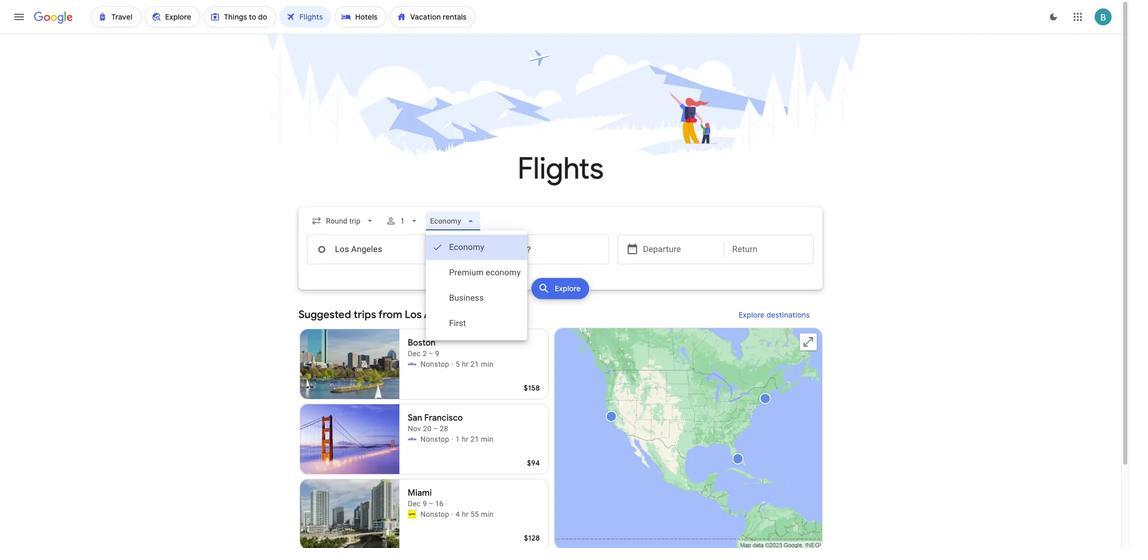 Task type: describe. For each thing, give the bounding box(es) containing it.
9 – 16
[[423, 500, 444, 508]]

158 US dollars text field
[[524, 383, 540, 393]]

2 – 9
[[423, 349, 440, 358]]

21 for boston
[[471, 360, 479, 369]]

change appearance image
[[1042, 4, 1067, 30]]

boston dec 2 – 9
[[408, 338, 440, 358]]

1 for 1 hr 21 min
[[456, 435, 460, 444]]

dec for miami
[[408, 500, 421, 508]]

min for san francisco
[[481, 435, 494, 444]]

Flight search field
[[290, 207, 832, 340]]

francisco
[[425, 413, 463, 423]]

explore destinations button
[[727, 302, 823, 328]]

1 option from the top
[[426, 235, 528, 260]]

jetblue image
[[408, 360, 416, 369]]

destinations
[[767, 310, 811, 320]]

spirit image
[[408, 510, 416, 519]]

suggested trips from los angeles
[[299, 308, 464, 321]]

explore for explore destinations
[[739, 310, 765, 320]]

Where to? text field
[[461, 235, 610, 264]]

nonstop for san
[[421, 435, 450, 444]]

$158
[[524, 383, 540, 393]]

main menu image
[[13, 11, 25, 23]]

min for miami
[[481, 510, 494, 519]]

jetblue image
[[408, 435, 416, 444]]

3 option from the top
[[426, 286, 528, 311]]

Departure text field
[[643, 235, 716, 264]]

explore destinations
[[739, 310, 811, 320]]

1 for 1
[[401, 217, 405, 225]]

explore button
[[532, 278, 590, 299]]

4
[[456, 510, 460, 519]]

$94
[[527, 458, 540, 468]]

hr for boston
[[462, 360, 469, 369]]

1 button
[[382, 208, 424, 234]]

suggested
[[299, 308, 351, 321]]

suggested trips from los angeles region
[[299, 302, 823, 548]]

angeles
[[424, 308, 464, 321]]

flights
[[518, 150, 604, 188]]

Return text field
[[733, 235, 806, 264]]

san francisco nov 20 – 28
[[408, 413, 463, 433]]



Task type: locate. For each thing, give the bounding box(es) containing it.
1 horizontal spatial 1
[[456, 435, 460, 444]]

hr
[[462, 360, 469, 369], [462, 435, 469, 444], [462, 510, 469, 519]]

0 vertical spatial 1
[[401, 217, 405, 225]]

none text field inside flight search box
[[307, 235, 456, 264]]

dec up spirit icon
[[408, 500, 421, 508]]

nonstop for miami
[[421, 510, 450, 519]]

2 21 from the top
[[471, 435, 479, 444]]

los
[[405, 308, 422, 321]]

None field
[[307, 211, 380, 231], [426, 211, 481, 231], [307, 211, 380, 231], [426, 211, 481, 231]]

hr right 5
[[462, 360, 469, 369]]

explore inside suggested trips from los angeles region
[[739, 310, 765, 320]]

5
[[456, 360, 460, 369]]

None text field
[[307, 235, 456, 264]]

1 inside suggested trips from los angeles region
[[456, 435, 460, 444]]

2 vertical spatial hr
[[462, 510, 469, 519]]

1 hr from the top
[[462, 360, 469, 369]]

0 horizontal spatial 1
[[401, 217, 405, 225]]

2 hr from the top
[[462, 435, 469, 444]]

0 horizontal spatial explore
[[555, 284, 581, 293]]

1 vertical spatial dec
[[408, 500, 421, 508]]

0 vertical spatial hr
[[462, 360, 469, 369]]

1 21 from the top
[[471, 360, 479, 369]]

dec inside 'boston dec 2 – 9'
[[408, 349, 421, 358]]

 image for miami
[[452, 509, 454, 520]]

min
[[481, 360, 494, 369], [481, 435, 494, 444], [481, 510, 494, 519]]

explore down where to? 'text box'
[[555, 284, 581, 293]]

2 dec from the top
[[408, 500, 421, 508]]

1 horizontal spatial explore
[[739, 310, 765, 320]]

explore inside flight search box
[[555, 284, 581, 293]]

21 for san francisco
[[471, 435, 479, 444]]

3 nonstop from the top
[[421, 510, 450, 519]]

2 option from the top
[[426, 260, 528, 286]]

1
[[401, 217, 405, 225], [456, 435, 460, 444]]

san
[[408, 413, 423, 423]]

 image left 1 hr 21 min
[[452, 434, 454, 445]]

3 min from the top
[[481, 510, 494, 519]]

from
[[379, 308, 403, 321]]

128 US dollars text field
[[524, 533, 540, 543]]

trips
[[354, 308, 376, 321]]

dec for boston
[[408, 349, 421, 358]]

4 option from the top
[[426, 311, 528, 336]]

1  image from the top
[[452, 434, 454, 445]]

nov
[[408, 425, 421, 433]]

miami
[[408, 488, 432, 499]]

0 vertical spatial nonstop
[[421, 360, 450, 369]]

option
[[426, 235, 528, 260], [426, 260, 528, 286], [426, 286, 528, 311], [426, 311, 528, 336]]

dec
[[408, 349, 421, 358], [408, 500, 421, 508]]

hr down francisco
[[462, 435, 469, 444]]

nonstop down 2 – 9
[[421, 360, 450, 369]]

1 min from the top
[[481, 360, 494, 369]]

2 min from the top
[[481, 435, 494, 444]]

nonstop
[[421, 360, 450, 369], [421, 435, 450, 444], [421, 510, 450, 519]]

explore for explore
[[555, 284, 581, 293]]

2 nonstop from the top
[[421, 435, 450, 444]]

0 vertical spatial  image
[[452, 434, 454, 445]]

0 vertical spatial explore
[[555, 284, 581, 293]]

 image
[[452, 434, 454, 445], [452, 509, 454, 520]]

hr right 4
[[462, 510, 469, 519]]

0 vertical spatial min
[[481, 360, 494, 369]]

5 hr 21 min
[[456, 360, 494, 369]]

1 vertical spatial 1
[[456, 435, 460, 444]]

2  image from the top
[[452, 509, 454, 520]]

21
[[471, 360, 479, 369], [471, 435, 479, 444]]

94 US dollars text field
[[527, 458, 540, 468]]

1 vertical spatial min
[[481, 435, 494, 444]]

hr for miami
[[462, 510, 469, 519]]

3 hr from the top
[[462, 510, 469, 519]]

0 vertical spatial 21
[[471, 360, 479, 369]]

 image
[[452, 359, 454, 370]]

1 inside popup button
[[401, 217, 405, 225]]

 image left 4
[[452, 509, 454, 520]]

1 hr 21 min
[[456, 435, 494, 444]]

min for boston
[[481, 360, 494, 369]]

 image for san francisco
[[452, 434, 454, 445]]

2 vertical spatial nonstop
[[421, 510, 450, 519]]

nonstop down the 9 – 16
[[421, 510, 450, 519]]

1 vertical spatial 21
[[471, 435, 479, 444]]

1 vertical spatial hr
[[462, 435, 469, 444]]

nonstop for boston
[[421, 360, 450, 369]]

55
[[471, 510, 479, 519]]

1 dec from the top
[[408, 349, 421, 358]]

1 vertical spatial  image
[[452, 509, 454, 520]]

$128
[[524, 533, 540, 543]]

explore
[[555, 284, 581, 293], [739, 310, 765, 320]]

dec inside miami dec 9 – 16
[[408, 500, 421, 508]]

boston
[[408, 338, 436, 348]]

4 hr 55 min
[[456, 510, 494, 519]]

nonstop down 20 – 28 at the bottom
[[421, 435, 450, 444]]

0 vertical spatial dec
[[408, 349, 421, 358]]

1 vertical spatial nonstop
[[421, 435, 450, 444]]

1 nonstop from the top
[[421, 360, 450, 369]]

hr for san francisco
[[462, 435, 469, 444]]

20 – 28
[[423, 425, 449, 433]]

miami dec 9 – 16
[[408, 488, 444, 508]]

explore left destinations
[[739, 310, 765, 320]]

select your preferred seating class. list box
[[426, 231, 528, 340]]

1 vertical spatial explore
[[739, 310, 765, 320]]

2 vertical spatial min
[[481, 510, 494, 519]]

dec up jetblue icon
[[408, 349, 421, 358]]



Task type: vqa. For each thing, say whether or not it's contained in the screenshot.
the bottommost Explore
yes



